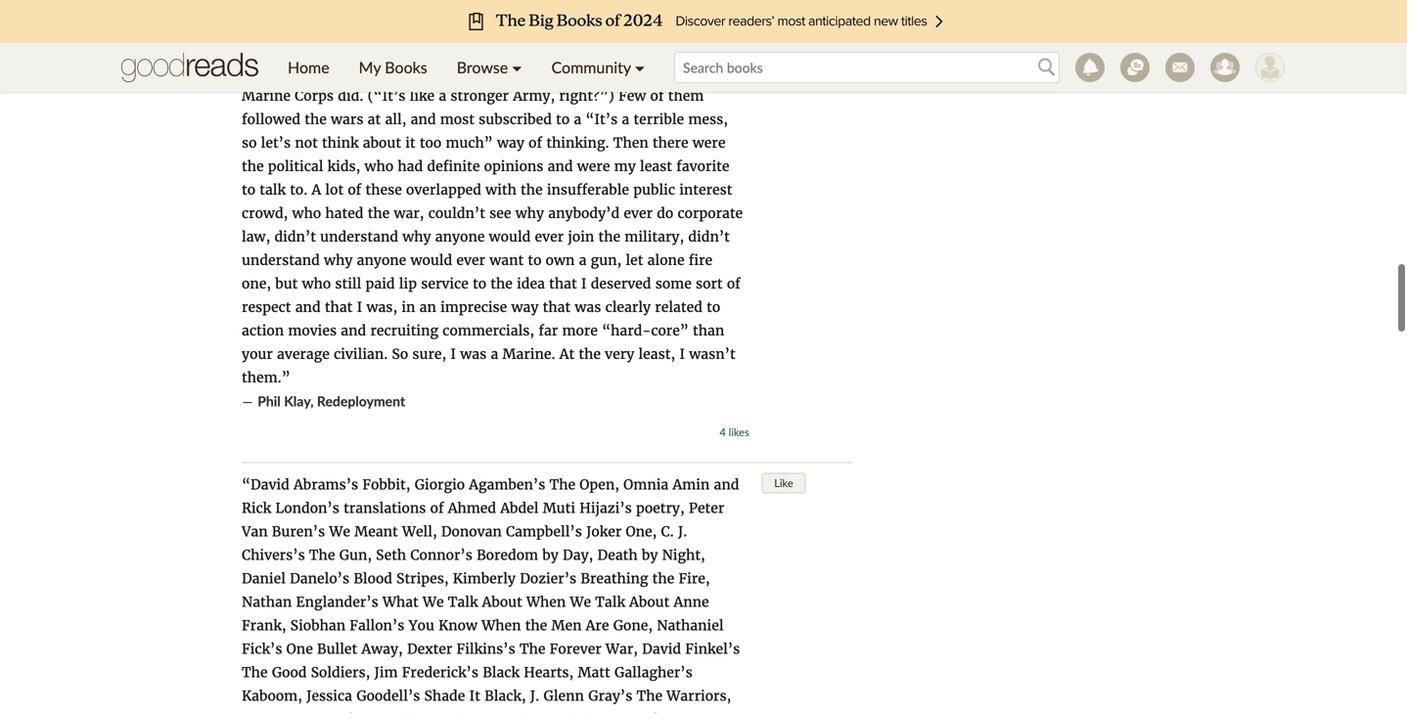 Task type: describe. For each thing, give the bounding box(es) containing it.
yeah,
[[431, 40, 468, 58]]

top
[[416, 64, 439, 81]]

stronger
[[451, 87, 509, 105]]

1 like link from the top
[[762, 14, 806, 34]]

let's
[[261, 134, 291, 152]]

soldiers,
[[311, 664, 370, 682]]

i right the least,
[[680, 345, 685, 363]]

movies
[[288, 322, 337, 340]]

siobhan
[[290, 617, 346, 635]]

friend requests image
[[1211, 53, 1240, 82]]

browse ▾
[[457, 58, 522, 77]]

nyu
[[403, 17, 432, 34]]

highly
[[242, 64, 285, 81]]

i left was,
[[357, 298, 362, 316]]

want
[[490, 251, 524, 269]]

but
[[275, 275, 298, 293]]

interest
[[679, 181, 732, 199]]

1 horizontal spatial anyone
[[435, 228, 485, 246]]

public
[[633, 181, 675, 199]]

and down shade
[[438, 711, 463, 713]]

peter
[[689, 500, 724, 517]]

my books
[[359, 58, 427, 77]]

those
[[528, 17, 565, 34]]

the left fire,
[[652, 570, 675, 588]]

of down 'subscribed'
[[529, 134, 542, 152]]

that up far
[[543, 298, 571, 316]]

nathan
[[242, 594, 292, 611]]

kids,
[[327, 158, 360, 175]]

daniel
[[242, 570, 286, 588]]

alone
[[648, 251, 685, 269]]

gray's
[[588, 687, 633, 705]]

glenn
[[544, 687, 584, 705]]

your
[[242, 345, 273, 363]]

the up gun,
[[598, 228, 621, 246]]

danelo's
[[290, 570, 349, 588]]

about
[[363, 134, 401, 152]]

i left met
[[466, 17, 472, 34]]

hated
[[325, 205, 364, 222]]

fucking
[[512, 40, 564, 58]]

of right the 'lot'
[[348, 181, 361, 199]]

jim
[[374, 664, 398, 682]]

overlapped
[[406, 181, 481, 199]]

books
[[385, 58, 427, 77]]

Search books text field
[[674, 52, 1060, 83]]

0 horizontal spatial we
[[329, 523, 350, 541]]

and down like
[[411, 111, 436, 128]]

even
[[599, 64, 631, 81]]

0 horizontal spatial didn't
[[274, 228, 316, 246]]

dexter
[[407, 640, 452, 658]]

gallagher's
[[614, 664, 693, 682]]

finkel's
[[685, 640, 740, 658]]

"hard-
[[602, 322, 651, 340]]

political
[[268, 158, 323, 175]]

and up yeah,
[[437, 17, 462, 34]]

warriors,
[[667, 687, 731, 705]]

community ▾
[[551, 58, 645, 77]]

i right 'when'
[[323, 17, 329, 34]]

2 like link from the top
[[762, 473, 806, 494]]

1 on from the left
[[365, 711, 384, 713]]

imprecise
[[440, 298, 507, 316]]

anybody'd
[[548, 205, 620, 222]]

bullet
[[317, 640, 357, 658]]

the down fick's
[[242, 664, 268, 682]]

browse ▾ button
[[442, 43, 537, 92]]

menu containing home
[[273, 43, 660, 92]]

i right sure,
[[451, 345, 456, 363]]

marine
[[242, 87, 291, 105]]

of up terrible
[[650, 87, 664, 105]]

amin
[[673, 476, 710, 494]]

see
[[489, 205, 511, 222]]

commercials,
[[443, 322, 534, 340]]

sure,
[[412, 345, 446, 363]]

to down sort
[[707, 298, 720, 316]]

c.
[[661, 523, 674, 541]]

too
[[420, 134, 442, 152]]

insufferable
[[547, 181, 629, 199]]

to.
[[290, 181, 308, 199]]

likes
[[729, 426, 749, 439]]

followed
[[242, 111, 300, 128]]

shade
[[424, 687, 465, 705]]

so
[[242, 134, 257, 152]]

van
[[242, 523, 268, 541]]

what
[[383, 594, 419, 611]]

opinions
[[484, 158, 544, 175]]

them,
[[685, 40, 725, 58]]

was,
[[366, 298, 397, 316]]

to up imprecise
[[473, 275, 486, 293]]

1 about from the left
[[482, 594, 522, 611]]

2 on from the left
[[467, 711, 487, 713]]

0 vertical spatial would
[[489, 228, 531, 246]]

subscribed
[[479, 111, 552, 128]]

some
[[655, 275, 692, 293]]

clearly
[[605, 298, 651, 316]]

that down still
[[325, 298, 353, 316]]

the down these
[[368, 205, 390, 222]]

these
[[366, 181, 402, 199]]

▾ for browse ▾
[[512, 58, 522, 77]]

ahmed
[[448, 500, 496, 517]]

1 horizontal spatial j.
[[678, 523, 687, 541]]

translations
[[344, 500, 426, 517]]

fobbit,
[[362, 476, 410, 494]]

core"
[[651, 322, 689, 340]]

0 horizontal spatial were
[[577, 158, 610, 175]]

1 like from the top
[[774, 17, 793, 30]]

the down "so" on the top
[[242, 158, 264, 175]]

campbell's
[[506, 523, 582, 541]]

the left men at left bottom
[[525, 617, 547, 635]]

0 horizontal spatial kids
[[354, 64, 383, 81]]

1 vertical spatial j.
[[530, 687, 539, 705]]

seth
[[376, 547, 406, 564]]

kimberly
[[453, 570, 516, 588]]

a down commercials,
[[491, 345, 498, 363]]

0 horizontal spatial ever
[[456, 251, 485, 269]]

the down want on the left top of the page
[[491, 275, 513, 293]]

1 horizontal spatial we
[[423, 594, 444, 611]]

1 horizontal spatial ever
[[535, 228, 564, 246]]

own
[[546, 251, 575, 269]]

black,
[[485, 687, 526, 705]]

it
[[405, 134, 416, 152]]

and up civilian.
[[341, 322, 366, 340]]

0 vertical spatial were
[[693, 134, 726, 152]]

favorite
[[676, 158, 729, 175]]

more
[[562, 322, 598, 340]]

to up idea
[[528, 251, 542, 269]]

definite
[[427, 158, 480, 175]]

a right i'm
[[501, 40, 508, 58]]

("it's
[[368, 87, 406, 105]]

away,
[[362, 640, 403, 658]]

and up movies
[[295, 298, 321, 316]]

of right some at left top
[[667, 40, 681, 58]]

one
[[286, 640, 313, 658]]

the down gallagher's
[[637, 687, 663, 705]]

some
[[625, 40, 663, 58]]

respect
[[242, 298, 291, 316]]

a left top
[[404, 64, 412, 81]]



Task type: vqa. For each thing, say whether or not it's contained in the screenshot.
Mystery
no



Task type: locate. For each thing, give the bounding box(es) containing it.
way up opinions
[[497, 134, 524, 152]]

1 vertical spatial like
[[774, 477, 793, 490]]

why down war,
[[402, 228, 431, 246]]

community
[[551, 58, 631, 77]]

the up danelo's
[[309, 547, 335, 564]]

0 horizontal spatial by
[[542, 547, 559, 564]]

london's
[[275, 500, 339, 517]]

4 likes
[[720, 426, 749, 439]]

one,
[[242, 275, 271, 293]]

0 horizontal spatial would
[[410, 251, 452, 269]]

my group discussions image
[[1120, 53, 1150, 82]]

at left nyu
[[385, 17, 399, 34]]

0 horizontal spatial why
[[324, 251, 353, 269]]

know
[[439, 617, 478, 635]]

1 vertical spatial would
[[410, 251, 452, 269]]

we up the gun, on the left of the page
[[329, 523, 350, 541]]

2 horizontal spatial we
[[570, 594, 591, 611]]

marine. down far
[[503, 345, 555, 363]]

why right see on the left of the page
[[515, 205, 544, 222]]

like
[[410, 87, 435, 105]]

0 vertical spatial j.
[[678, 523, 687, 541]]

1 horizontal spatial was
[[575, 298, 601, 316]]

a
[[501, 40, 508, 58], [404, 64, 412, 81], [439, 87, 446, 105], [574, 111, 581, 128], [622, 111, 629, 128], [579, 251, 587, 269], [491, 345, 498, 363]]

deserved
[[591, 275, 651, 293]]

0 vertical spatial way
[[497, 134, 524, 152]]

kids down thought,
[[354, 64, 383, 81]]

1 vertical spatial anyone
[[357, 251, 406, 269]]

i'm
[[472, 40, 496, 58]]

1 horizontal spatial when
[[526, 594, 566, 611]]

0 horizontal spatial anyone
[[357, 251, 406, 269]]

let
[[626, 251, 643, 269]]

muti
[[543, 500, 575, 517]]

i left deserved
[[581, 275, 587, 293]]

by up dozier's
[[542, 547, 559, 564]]

abrams's
[[294, 476, 358, 494]]

Search for books to add to your shelves search field
[[674, 52, 1060, 83]]

0 vertical spatial marine.
[[568, 40, 621, 58]]

0 vertical spatial who
[[365, 158, 394, 175]]

ever up own
[[535, 228, 564, 246]]

1 horizontal spatial talk
[[595, 594, 625, 611]]

2 vertical spatial why
[[324, 251, 353, 269]]

talk down breathing
[[595, 594, 625, 611]]

0 vertical spatial at
[[385, 17, 399, 34]]

idea
[[517, 275, 545, 293]]

0 vertical spatial like
[[774, 17, 793, 30]]

▾
[[512, 58, 522, 77], [635, 58, 645, 77]]

1 horizontal spatial ▾
[[635, 58, 645, 77]]

kids left right
[[569, 17, 597, 34]]

lip
[[399, 275, 417, 293]]

1 by from the left
[[542, 547, 559, 564]]

a right like
[[439, 87, 446, 105]]

0 horizontal spatial was
[[460, 345, 487, 363]]

1 vertical spatial who
[[292, 205, 321, 222]]

who
[[365, 158, 394, 175], [292, 205, 321, 222], [302, 275, 331, 293]]

▾ inside community ▾ dropdown button
[[635, 58, 645, 77]]

at right my
[[387, 64, 400, 81]]

about up gone,
[[629, 594, 670, 611]]

ever up service
[[456, 251, 485, 269]]

1 horizontal spatial about
[[629, 594, 670, 611]]

sam green image
[[1256, 53, 1285, 82]]

one,
[[626, 523, 657, 541]]

all
[[507, 17, 524, 34]]

1 horizontal spatial on
[[467, 711, 487, 713]]

and up peter
[[714, 476, 739, 494]]

the down them, at the top of page
[[714, 64, 737, 81]]

2 vertical spatial ever
[[456, 251, 485, 269]]

home link
[[273, 43, 344, 92]]

0 horizontal spatial when
[[482, 617, 521, 635]]

them."
[[242, 369, 290, 387]]

1 horizontal spatial why
[[402, 228, 431, 246]]

j. right c.
[[678, 523, 687, 541]]

buren's
[[272, 523, 325, 541]]

2 ▾ from the left
[[635, 58, 645, 77]]

1 vertical spatial way
[[511, 298, 539, 316]]

civilian.
[[334, 345, 388, 363]]

"david
[[242, 476, 290, 494]]

"and
[[242, 17, 278, 34]]

0 horizontal spatial talk
[[448, 594, 478, 611]]

so
[[392, 345, 408, 363]]

corporate
[[678, 205, 743, 222]]

0 horizontal spatial about
[[482, 594, 522, 611]]

0 vertical spatial ever
[[624, 205, 653, 222]]

the down 'corps'
[[305, 111, 327, 128]]

1 ▾ from the left
[[512, 58, 522, 77]]

who right but
[[302, 275, 331, 293]]

the right at
[[579, 345, 601, 363]]

at left all,
[[368, 111, 381, 128]]

would
[[489, 228, 531, 246], [410, 251, 452, 269]]

what
[[676, 64, 710, 81]]

2 horizontal spatial why
[[515, 205, 544, 222]]

who down about
[[365, 158, 394, 175]]

2 like from the top
[[774, 477, 793, 490]]

about down kimberly
[[482, 594, 522, 611]]

a right own
[[579, 251, 587, 269]]

didn't down corporate
[[688, 228, 730, 246]]

day,
[[563, 547, 593, 564]]

1 vertical spatial understand
[[242, 251, 320, 269]]

0 vertical spatial kids
[[569, 17, 597, 34]]

least
[[640, 158, 672, 175]]

▾ for community ▾
[[635, 58, 645, 77]]

educated
[[289, 64, 350, 81]]

1 vertical spatial was
[[460, 345, 487, 363]]

0 horizontal spatial j.
[[530, 687, 539, 705]]

anyone
[[435, 228, 485, 246], [357, 251, 406, 269]]

why up still
[[324, 251, 353, 269]]

1 horizontal spatial didn't
[[553, 64, 595, 81]]

jessica
[[306, 687, 352, 705]]

chivers's
[[242, 547, 305, 564]]

2 horizontal spatial ever
[[624, 205, 653, 222]]

was down commercials,
[[460, 345, 487, 363]]

that down own
[[549, 275, 577, 293]]

anyone down couldn't
[[435, 228, 485, 246]]

1 horizontal spatial understand
[[320, 228, 398, 246]]

▾ up army,
[[512, 58, 522, 77]]

didn't
[[553, 64, 595, 81], [274, 228, 316, 246], [688, 228, 730, 246]]

j.
[[678, 523, 687, 541], [530, 687, 539, 705]]

when down dozier's
[[526, 594, 566, 611]]

talk
[[260, 181, 286, 199]]

were down mess,
[[693, 134, 726, 152]]

0 vertical spatial was
[[575, 298, 601, 316]]

redeployment link
[[317, 393, 405, 410]]

1 horizontal spatial would
[[489, 228, 531, 246]]

phil
[[258, 393, 281, 410]]

not
[[295, 134, 318, 152]]

1 horizontal spatial kids
[[569, 17, 597, 34]]

0 horizontal spatial on
[[365, 711, 384, 713]]

the
[[550, 476, 576, 494], [309, 547, 335, 564], [520, 640, 546, 658], [242, 664, 268, 682], [637, 687, 663, 705]]

frank,
[[242, 617, 286, 635]]

least,
[[639, 345, 675, 363]]

the down opinions
[[521, 181, 543, 199]]

1 vertical spatial kids
[[354, 64, 383, 81]]

with
[[486, 181, 517, 199]]

2 by from the left
[[642, 547, 658, 564]]

marine. up even
[[568, 40, 621, 58]]

much"
[[446, 134, 493, 152]]

mess,
[[688, 111, 728, 128]]

anne
[[674, 594, 709, 611]]

rick
[[242, 500, 271, 517]]

who down to.
[[292, 205, 321, 222]]

menu
[[273, 43, 660, 92]]

undergrad,
[[242, 40, 317, 58]]

0 vertical spatial anyone
[[435, 228, 485, 246]]

did.
[[338, 87, 363, 105]]

anyone up the paid
[[357, 251, 406, 269]]

we down stripes,
[[423, 594, 444, 611]]

1 vertical spatial were
[[577, 158, 610, 175]]

of down giorgio
[[430, 500, 444, 517]]

1 horizontal spatial by
[[642, 547, 658, 564]]

0 vertical spatial why
[[515, 205, 544, 222]]

join
[[568, 228, 594, 246]]

1 horizontal spatial marine.
[[568, 40, 621, 58]]

2 horizontal spatial didn't
[[688, 228, 730, 246]]

2 vertical spatial at
[[368, 111, 381, 128]]

0 vertical spatial when
[[526, 594, 566, 611]]

crowd,
[[242, 205, 288, 222]]

were up "insufferable"
[[577, 158, 610, 175]]

why
[[515, 205, 544, 222], [402, 228, 431, 246], [324, 251, 353, 269]]

do
[[657, 205, 674, 222]]

0 vertical spatial like link
[[762, 14, 806, 34]]

understand down hated
[[320, 228, 398, 246]]

thought,
[[331, 40, 390, 58]]

of right out
[[666, 17, 680, 34]]

0 horizontal spatial marine.
[[503, 345, 555, 363]]

are
[[586, 617, 609, 635]]

▾ inside browse ▾ dropdown button
[[512, 58, 522, 77]]

talk up know
[[448, 594, 478, 611]]

grossman's
[[279, 711, 361, 713]]

sort
[[696, 275, 723, 293]]

a
[[312, 181, 321, 199]]

1 talk from the left
[[448, 594, 478, 611]]

combat,
[[491, 711, 548, 713]]

1 horizontal spatial were
[[693, 134, 726, 152]]

1 vertical spatial ever
[[535, 228, 564, 246]]

i up educated
[[322, 40, 327, 58]]

ever left do
[[624, 205, 653, 222]]

1 vertical spatial like link
[[762, 473, 806, 494]]

the up muti
[[550, 476, 576, 494]]

didn't down the crowd,
[[274, 228, 316, 246]]

on down goodell's
[[365, 711, 384, 713]]

inbox image
[[1166, 53, 1195, 82]]

1 vertical spatial marine.
[[503, 345, 555, 363]]

a right "it's
[[622, 111, 629, 128]]

1 vertical spatial when
[[482, 617, 521, 635]]

"and when i started at nyu and i met all those kids right out of undergrad, i thought, hell, yeah, i'm a fucking marine. some of them, highly educated kids at a top five law school, didn't even know what the marine corps did. ("it's like a stronger army, right?") few of them followed the wars at all, and most subscribed to a "it's a terrible mess, so let's not think about it too much" way of thinking. then there were the political kids, who had definite opinions and were my least favorite to talk to. a lot of these overlapped with the insufferable public interest crowd, who hated the war, couldn't see why anybody'd ever do corporate law, didn't understand why anyone would ever join the military, didn't understand why anyone would ever want to own a gun, let alone fire one, but who still paid lip service to the idea that i deserved some sort of respect and that i was, in an imprecise way that was clearly related to action movies and recruiting commercials, far more "hard-core" than your average civilian. so sure, i was a marine. at the very least, i wasn't them." ― phil klay, redeployment
[[242, 17, 743, 411]]

blood
[[354, 570, 392, 588]]

would up want on the left top of the page
[[489, 228, 531, 246]]

would up service
[[410, 251, 452, 269]]

lot
[[325, 181, 344, 199]]

few
[[618, 87, 646, 105]]

law
[[472, 64, 496, 81]]

goodell's
[[356, 687, 420, 705]]

way down idea
[[511, 298, 539, 316]]

we up men at left bottom
[[570, 594, 591, 611]]

fire
[[689, 251, 713, 269]]

on down it
[[467, 711, 487, 713]]

war,
[[606, 640, 638, 658]]

paid
[[366, 275, 395, 293]]

0 vertical spatial understand
[[320, 228, 398, 246]]

right?")
[[559, 87, 614, 105]]

recruiting
[[370, 322, 438, 340]]

hearts,
[[524, 664, 574, 682]]

by down one,
[[642, 547, 658, 564]]

wasn't
[[689, 345, 736, 363]]

of right sort
[[727, 275, 741, 293]]

nathaniel
[[657, 617, 724, 635]]

1 vertical spatial at
[[387, 64, 400, 81]]

understand up but
[[242, 251, 320, 269]]

0 horizontal spatial ▾
[[512, 58, 522, 77]]

the up hearts,
[[520, 640, 546, 658]]

breathing
[[581, 570, 648, 588]]

agamben's
[[469, 476, 545, 494]]

2 talk from the left
[[595, 594, 625, 611]]

2 about from the left
[[629, 594, 670, 611]]

didn't up right?")
[[553, 64, 595, 81]]

notifications image
[[1075, 53, 1105, 82]]

0 horizontal spatial understand
[[242, 251, 320, 269]]

black
[[483, 664, 520, 682]]

j. up the combat,
[[530, 687, 539, 705]]

a up thinking.
[[574, 111, 581, 128]]

to left talk on the left
[[242, 181, 255, 199]]

was up more
[[575, 298, 601, 316]]

to up thinking.
[[556, 111, 570, 128]]

1 vertical spatial why
[[402, 228, 431, 246]]

2 vertical spatial who
[[302, 275, 331, 293]]

men
[[551, 617, 582, 635]]

way
[[497, 134, 524, 152], [511, 298, 539, 316]]

when up 'filkins's'
[[482, 617, 521, 635]]

army,
[[513, 87, 555, 105]]

related
[[655, 298, 703, 316]]

of inside "david abrams's fobbit, giorgio agamben's the open, omnia amin and rick london's translations of ahmed abdel muti hijazi's poetry, peter van buren's we meant well, donovan campbell's joker one, c. j. chivers's the gun, seth connor's boredom by day, death by night, daniel danelo's blood stripes, kimberly dozier's breathing the fire, nathan englander's what we talk about when we talk about anne frank, siobhan fallon's you know when the men are gone, nathaniel fick's one bullet away, dexter filkins's the forever war, david finkel's the good soldiers, jim frederick's black hearts, matt gallagher's kaboom, jessica goodell's shade it black, j. glenn gray's the warriors, dave grossman's on killing and on combat, judith herma
[[430, 500, 444, 517]]

matt
[[578, 664, 610, 682]]

and down thinking.
[[548, 158, 573, 175]]

▾ right even
[[635, 58, 645, 77]]



